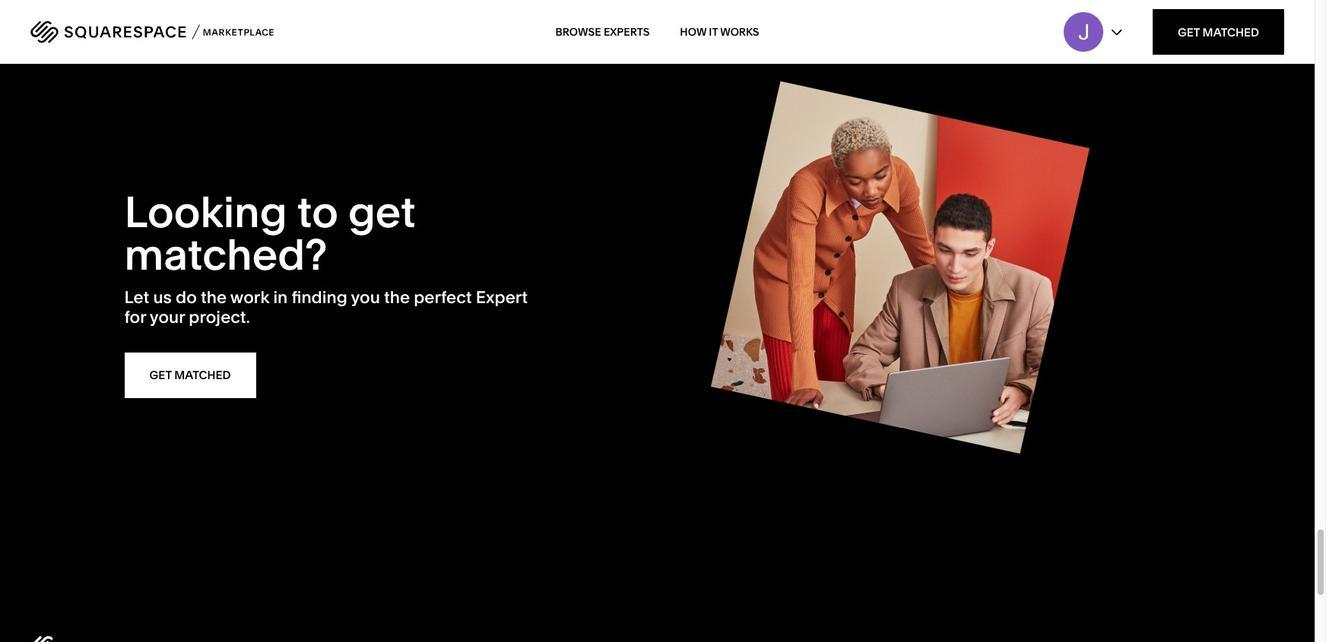 Task type: locate. For each thing, give the bounding box(es) containing it.
how it works link
[[680, 11, 759, 53]]

0 horizontal spatial the
[[201, 288, 227, 308]]

0 horizontal spatial get matched
[[149, 368, 231, 383]]

0 vertical spatial get matched
[[1178, 25, 1259, 39]]

1 vertical spatial get matched
[[149, 368, 231, 383]]

looking to get matched? heading
[[124, 186, 552, 281]]

looking
[[124, 186, 287, 238]]

the
[[201, 288, 227, 308], [384, 288, 410, 308]]

matched
[[1203, 25, 1259, 39], [174, 368, 231, 383]]

1 horizontal spatial get matched link
[[1153, 9, 1285, 55]]

2 the from the left
[[384, 288, 410, 308]]

squarespace marketplace image
[[30, 21, 274, 43]]

0 horizontal spatial get matched link
[[124, 353, 256, 398]]

experts
[[604, 25, 650, 39]]

to
[[297, 186, 338, 238]]

work
[[230, 288, 269, 308]]

how it works
[[680, 25, 759, 39]]

get
[[1178, 25, 1200, 39], [149, 368, 172, 383]]

1 horizontal spatial the
[[384, 288, 410, 308]]

1 horizontal spatial get matched
[[1178, 25, 1259, 39]]

you
[[351, 288, 380, 308]]

get matched link
[[1153, 9, 1285, 55], [124, 353, 256, 398]]

the right you
[[384, 288, 410, 308]]

0 vertical spatial matched
[[1203, 25, 1259, 39]]

squarespace logo link
[[30, 633, 362, 643]]

0 vertical spatial get
[[1178, 25, 1200, 39]]

1 horizontal spatial get
[[1178, 25, 1200, 39]]

let
[[124, 288, 149, 308]]

0 horizontal spatial get
[[149, 368, 172, 383]]

us
[[153, 288, 172, 308]]

1 horizontal spatial matched
[[1203, 25, 1259, 39]]

browse experts
[[556, 25, 650, 39]]

finding
[[292, 288, 347, 308]]

1 the from the left
[[201, 288, 227, 308]]

1 vertical spatial get
[[149, 368, 172, 383]]

get matched
[[1178, 25, 1259, 39], [149, 368, 231, 383]]

squarespace logo image
[[30, 636, 60, 643]]

0 horizontal spatial matched
[[174, 368, 231, 383]]

the right do
[[201, 288, 227, 308]]

1 vertical spatial matched
[[174, 368, 231, 383]]

0 vertical spatial get matched link
[[1153, 9, 1285, 55]]



Task type: describe. For each thing, give the bounding box(es) containing it.
looking to get matched? let us do the work in finding you the perfect expert for your project.
[[124, 186, 528, 328]]

works
[[720, 25, 759, 39]]

get
[[348, 186, 416, 238]]

expert
[[476, 288, 528, 308]]

project.
[[189, 308, 250, 328]]

browse experts link
[[556, 11, 650, 53]]

perfect
[[414, 288, 472, 308]]

your
[[150, 308, 185, 328]]

how
[[680, 25, 707, 39]]

1 vertical spatial get matched link
[[124, 353, 256, 398]]

get matched for the bottom get matched link
[[149, 368, 231, 383]]

matched?
[[124, 229, 327, 281]]

get matched for the topmost get matched link
[[1178, 25, 1259, 39]]

do
[[176, 288, 197, 308]]

get for the bottom get matched link
[[149, 368, 172, 383]]

for
[[124, 308, 146, 328]]

it
[[709, 25, 718, 39]]

get for the topmost get matched link
[[1178, 25, 1200, 39]]

in
[[273, 288, 288, 308]]

browse
[[556, 25, 601, 39]]



Task type: vqa. For each thing, say whether or not it's contained in the screenshot.
Browse Experts link
yes



